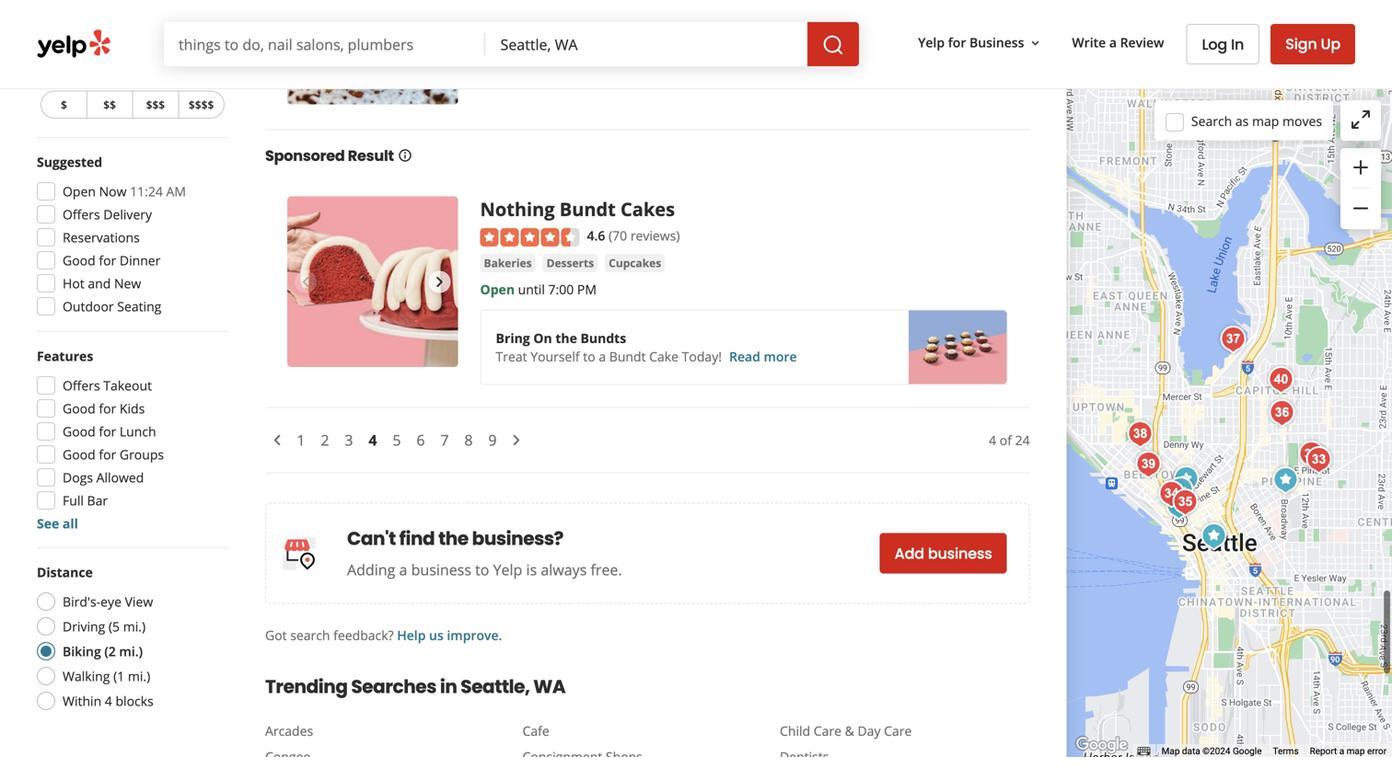 Task type: locate. For each thing, give the bounding box(es) containing it.
2 vertical spatial the
[[438, 526, 468, 552]]

pricey
[[636, 62, 673, 80]]

view
[[125, 593, 153, 611]]

1 vertical spatial slideshow element
[[287, 197, 458, 368]]

0 vertical spatial yelp
[[918, 34, 945, 51]]

3
[[345, 430, 353, 450]]

1 horizontal spatial 4
[[369, 430, 377, 450]]

here
[[563, 44, 591, 61]]

map
[[1162, 746, 1180, 757]]

child care & day care link
[[780, 722, 1030, 741]]

was
[[862, 44, 885, 61]]

yes,
[[589, 62, 613, 80]]

bird's-
[[63, 593, 101, 611]]

to down bundts
[[583, 348, 595, 366]]

0 horizontal spatial is
[[526, 560, 537, 580]]

in right had
[[527, 62, 538, 80]]

offers up reservations at the left top of page
[[63, 206, 100, 223]]

0 vertical spatial slideshow element
[[287, 0, 458, 105]]

0 vertical spatial until
[[526, 18, 553, 35]]

2 good from the top
[[63, 400, 95, 418]]

report a map error
[[1310, 746, 1387, 757]]

1 vertical spatial pm
[[577, 281, 597, 298]]

2 vertical spatial to
[[475, 560, 489, 580]]

see all button
[[37, 515, 78, 533]]

mi.) for biking (2 mi.)
[[119, 643, 143, 661]]

am
[[166, 183, 186, 200]]

2 horizontal spatial 4
[[989, 432, 996, 449]]

(2
[[104, 643, 116, 661]]

map left error
[[1347, 746, 1365, 757]]

1 horizontal spatial next image
[[505, 430, 528, 452]]

a
[[1109, 34, 1117, 51], [599, 348, 606, 366], [399, 560, 407, 580], [1339, 746, 1344, 757]]

sponsored result
[[265, 146, 394, 166]]

of
[[1000, 432, 1012, 449]]

0 horizontal spatial yelp
[[493, 560, 522, 580]]

wa
[[533, 674, 566, 700]]

0 vertical spatial and
[[824, 44, 847, 61]]

1 vertical spatial next image
[[505, 430, 528, 452]]

for for groups
[[99, 446, 116, 464]]

2 link
[[313, 427, 337, 454]]

a down bundts
[[599, 348, 606, 366]]

my right with
[[763, 44, 781, 61]]

None search field
[[164, 22, 859, 66]]

search
[[290, 627, 330, 645]]

0 vertical spatial offers
[[63, 206, 100, 223]]

map right as
[[1252, 112, 1279, 130]]

open down bakeries link
[[480, 281, 515, 298]]

distance option group
[[31, 564, 228, 716]]

4
[[369, 430, 377, 450], [989, 432, 996, 449], [105, 693, 112, 710]]

1 vertical spatial previous image
[[295, 271, 317, 293]]

bundt down bundts
[[609, 348, 646, 366]]

1 vertical spatial in
[[440, 674, 457, 700]]

until left 7:00
[[518, 281, 545, 298]]

4 good from the top
[[63, 446, 95, 464]]

$$ button
[[86, 91, 132, 119]]

0 vertical spatial next image
[[429, 271, 451, 293]]

1 vertical spatial mi.)
[[119, 643, 143, 661]]

zoom in image
[[1350, 156, 1372, 179]]

the right the 'was'
[[889, 44, 908, 61]]

1 offers from the top
[[63, 206, 100, 223]]

bakeries
[[484, 256, 532, 271]]

moves
[[1283, 112, 1322, 130]]

2 previous image from the top
[[295, 271, 317, 293]]

previous image for open until 7:00 pm
[[295, 271, 317, 293]]

2 care from the left
[[884, 723, 912, 740]]

1 vertical spatial open
[[480, 281, 515, 298]]

good for dinner
[[63, 252, 161, 269]]

1 link
[[289, 427, 313, 454]]

2 vertical spatial mi.)
[[128, 668, 150, 686]]

good up dogs
[[63, 446, 95, 464]]

good down offers takeout
[[63, 400, 95, 418]]

0 horizontal spatial care
[[814, 723, 842, 740]]

tilikum place cafe image
[[1122, 416, 1159, 453]]

business?
[[472, 526, 564, 552]]

2 slideshow element from the top
[[287, 197, 458, 368]]

previous image for closed until 6:00 pm tomorrow
[[295, 8, 317, 30]]

day
[[858, 723, 881, 740]]

is
[[775, 62, 784, 80], [526, 560, 537, 580]]

features group
[[31, 347, 228, 533]]

4 down walking (1 mi.)
[[105, 693, 112, 710]]

outdoor seating
[[63, 298, 161, 315]]

2 horizontal spatial to
[[842, 62, 854, 80]]

1 previous image from the top
[[295, 8, 317, 30]]

2 offers from the top
[[63, 377, 100, 395]]

0 horizontal spatial my
[[615, 44, 634, 61]]

on
[[533, 330, 552, 347]]

in left the seattle,
[[440, 674, 457, 700]]

0 horizontal spatial and
[[88, 275, 111, 292]]

with
[[734, 44, 759, 61]]

0 vertical spatial map
[[1252, 112, 1279, 130]]

bakeries link
[[480, 254, 535, 273]]

for left i've
[[948, 34, 966, 51]]

16 info v2 image
[[398, 148, 412, 163]]

slideshow element
[[287, 0, 458, 105], [287, 197, 458, 368]]

1 horizontal spatial open
[[480, 281, 515, 298]]

business
[[928, 544, 992, 564], [411, 560, 471, 580]]

as
[[1236, 112, 1249, 130]]

8 link
[[457, 427, 481, 454]]

7:00
[[548, 281, 574, 298]]

next image
[[429, 271, 451, 293], [505, 430, 528, 452]]

©2024
[[1203, 746, 1231, 757]]

help
[[397, 627, 426, 645]]

yelp left i've
[[918, 34, 945, 51]]

the inside can't find the business? adding a business to yelp is always free.
[[438, 526, 468, 552]]

None field
[[164, 22, 486, 66], [486, 22, 808, 66]]

offers inside suggested group
[[63, 206, 100, 223]]

next image left bakeries link
[[429, 271, 451, 293]]

1 horizontal spatial map
[[1347, 746, 1365, 757]]

good inside suggested group
[[63, 252, 95, 269]]

11:24
[[130, 183, 163, 200]]

expand map image
[[1350, 109, 1372, 131]]

in
[[527, 62, 538, 80], [440, 674, 457, 700]]

seattle,
[[461, 674, 530, 700]]

the inside bring on the bundts treat yourself to a bundt cake today! read more
[[556, 330, 577, 347]]

0 horizontal spatial open
[[63, 183, 96, 200]]

0 vertical spatial to
[[842, 62, 854, 80]]

1 horizontal spatial care
[[884, 723, 912, 740]]

1 vertical spatial offers
[[63, 377, 100, 395]]

1 vertical spatial is
[[526, 560, 537, 580]]

yelp
[[918, 34, 945, 51], [493, 560, 522, 580]]

1 vertical spatial and
[[88, 275, 111, 292]]

the right find
[[438, 526, 468, 552]]

4 right '3' link
[[369, 430, 377, 450]]

today!
[[682, 348, 722, 366]]

pm for 7:00
[[577, 281, 597, 298]]

1 slideshow element from the top
[[287, 0, 458, 105]]

mi.) for driving (5 mi.)
[[123, 618, 146, 636]]

good for good for kids
[[63, 400, 95, 418]]

none field address, neighborhood, city, state or zip
[[486, 22, 808, 66]]

open down "suggested"
[[63, 183, 96, 200]]

storyville coffee company image
[[1160, 488, 1197, 525]]

wasabi sushi & izakaya image
[[1130, 447, 1167, 483]]

seattle.
[[541, 62, 586, 80]]

log in link
[[1186, 24, 1260, 64]]

for down good for kids
[[99, 423, 116, 441]]

4 inside distance "option group"
[[105, 693, 112, 710]]

trending  searches in seattle, wa
[[265, 674, 566, 700]]

care right the day
[[884, 723, 912, 740]]

pm right the "6:00"
[[585, 18, 604, 35]]

mi.) right (1
[[128, 668, 150, 686]]

pm right 7:00
[[577, 281, 597, 298]]

nothing
[[480, 197, 555, 222]]

for inside suggested group
[[99, 252, 116, 269]]

terms
[[1273, 746, 1299, 757]]

write
[[1072, 34, 1106, 51]]

offers takeout
[[63, 377, 152, 395]]

is inside "we came here for my birthday dinner with my family and it was the best meal i've had in seattle. yes, it's pricey but food quality is superior to other…"
[[775, 62, 784, 80]]

zoom out image
[[1350, 197, 1372, 220]]

the up yourself
[[556, 330, 577, 347]]

0 vertical spatial in
[[527, 62, 538, 80]]

a right adding
[[399, 560, 407, 580]]

1 horizontal spatial is
[[775, 62, 784, 80]]

0 horizontal spatial the
[[438, 526, 468, 552]]

$$$$
[[189, 97, 214, 112]]

filters
[[37, 25, 83, 45]]

offers for offers takeout
[[63, 377, 100, 395]]

0 horizontal spatial to
[[475, 560, 489, 580]]

for up hot and new
[[99, 252, 116, 269]]

1 none field from the left
[[164, 22, 486, 66]]

2 my from the left
[[763, 44, 781, 61]]

until up came
[[526, 18, 553, 35]]

suggested group
[[31, 153, 228, 321]]

1 vertical spatial until
[[518, 281, 545, 298]]

0 vertical spatial the
[[889, 44, 908, 61]]

offers inside "features" group
[[63, 377, 100, 395]]

a right write
[[1109, 34, 1117, 51]]

patagōn image
[[1162, 472, 1199, 509]]

to inside bring on the bundts treat yourself to a bundt cake today! read more
[[583, 348, 595, 366]]

1 my from the left
[[615, 44, 634, 61]]

1 vertical spatial bundt
[[609, 348, 646, 366]]

offers up good for kids
[[63, 377, 100, 395]]

ramen danbo image
[[1293, 436, 1330, 473]]

for up 'yes,'
[[594, 44, 612, 61]]

4 left of
[[989, 432, 996, 449]]

0 horizontal spatial map
[[1252, 112, 1279, 130]]

full
[[63, 492, 84, 510]]

is right quality
[[775, 62, 784, 80]]

offers for offers delivery
[[63, 206, 100, 223]]

1 horizontal spatial yelp
[[918, 34, 945, 51]]

0 horizontal spatial 4
[[105, 693, 112, 710]]

group
[[1341, 148, 1381, 229]]

and
[[824, 44, 847, 61], [88, 275, 111, 292]]

8
[[464, 430, 473, 450]]

2 horizontal spatial the
[[889, 44, 908, 61]]

blocks
[[116, 693, 154, 710]]

1 horizontal spatial to
[[583, 348, 595, 366]]

good down good for kids
[[63, 423, 95, 441]]

for for dinner
[[99, 252, 116, 269]]

for down offers takeout
[[99, 400, 116, 418]]

mi.) right (2
[[119, 643, 143, 661]]

to down business?
[[475, 560, 489, 580]]

driving
[[63, 618, 105, 636]]

for down 'good for lunch'
[[99, 446, 116, 464]]

google image
[[1071, 734, 1132, 758]]

pagination navigation navigation
[[265, 407, 1030, 474]]

1 vertical spatial the
[[556, 330, 577, 347]]

is left always
[[526, 560, 537, 580]]

for inside "we came here for my birthday dinner with my family and it was the best meal i've had in seattle. yes, it's pricey but food quality is superior to other…"
[[594, 44, 612, 61]]

1 vertical spatial map
[[1347, 746, 1365, 757]]

business right add
[[928, 544, 992, 564]]

and left the it
[[824, 44, 847, 61]]

page: 6 element
[[417, 430, 425, 452]]

mi.) right (5
[[123, 618, 146, 636]]

yelp down business?
[[493, 560, 522, 580]]

2
[[321, 430, 329, 450]]

(5
[[109, 618, 120, 636]]

came
[[528, 44, 560, 61]]

page: 3 element
[[345, 430, 353, 452]]

page: 9 element
[[488, 430, 497, 452]]

business
[[970, 34, 1024, 51]]

add business
[[895, 544, 992, 564]]

1 vertical spatial to
[[583, 348, 595, 366]]

next image right 9 link
[[505, 430, 528, 452]]

1 good from the top
[[63, 252, 95, 269]]

log
[[1202, 34, 1227, 55]]

$
[[61, 97, 67, 112]]

improve.
[[447, 627, 502, 645]]

care left &
[[814, 723, 842, 740]]

my up the "it's"
[[615, 44, 634, 61]]

price group
[[37, 61, 228, 122]]

0 horizontal spatial next image
[[429, 271, 451, 293]]

map for error
[[1347, 746, 1365, 757]]

1 horizontal spatial the
[[556, 330, 577, 347]]

1 horizontal spatial and
[[824, 44, 847, 61]]

to down the it
[[842, 62, 854, 80]]

1 vertical spatial yelp
[[493, 560, 522, 580]]

0 horizontal spatial business
[[411, 560, 471, 580]]

the
[[889, 44, 908, 61], [556, 330, 577, 347], [438, 526, 468, 552]]

previous image
[[295, 8, 317, 30], [295, 271, 317, 293]]

features
[[37, 348, 93, 365]]

0 vertical spatial open
[[63, 183, 96, 200]]

0 vertical spatial previous image
[[295, 8, 317, 30]]

none field things to do, nail salons, plumbers
[[164, 22, 486, 66]]

$$$
[[146, 97, 165, 112]]

cake
[[649, 348, 679, 366]]

2 none field from the left
[[486, 22, 808, 66]]

search image
[[822, 34, 844, 56]]

business down find
[[411, 560, 471, 580]]

hot
[[63, 275, 84, 292]]

outdoor
[[63, 298, 114, 315]]

for inside "button"
[[948, 34, 966, 51]]

3 good from the top
[[63, 423, 95, 441]]

0 vertical spatial mi.)
[[123, 618, 146, 636]]

0 vertical spatial pm
[[585, 18, 604, 35]]

meal
[[941, 44, 970, 61]]

page: 5 element
[[393, 430, 401, 452]]

bundt up 4.6
[[560, 197, 616, 222]]

1 horizontal spatial in
[[527, 62, 538, 80]]

good for good for lunch
[[63, 423, 95, 441]]

16 chevron down v2 image
[[1028, 36, 1043, 50]]

page: 2 element
[[321, 430, 329, 452]]

xing fu tang image
[[1168, 461, 1205, 498]]

keyboard shortcuts image
[[1137, 748, 1151, 756]]

1 horizontal spatial my
[[763, 44, 781, 61]]

good up "hot" at the top left
[[63, 252, 95, 269]]

open inside suggested group
[[63, 183, 96, 200]]

and up outdoor
[[88, 275, 111, 292]]

cupcakes
[[609, 256, 661, 271]]

until for until 7:00 pm
[[518, 281, 545, 298]]

0 vertical spatial is
[[775, 62, 784, 80]]

in inside "we came here for my birthday dinner with my family and it was the best meal i've had in seattle. yes, it's pricey but food quality is superior to other…"
[[527, 62, 538, 80]]

it's
[[616, 62, 633, 80]]

kids
[[120, 400, 145, 418]]



Task type: describe. For each thing, give the bounding box(es) containing it.
quality
[[731, 62, 772, 80]]

a right report
[[1339, 746, 1344, 757]]

nue image
[[1300, 442, 1337, 479]]

good for kids
[[63, 400, 145, 418]]

previous image
[[266, 430, 288, 452]]

"we came here for my birthday dinner with my family and it was the best meal i've had in seattle. yes, it's pricey but food quality is superior to other…"
[[500, 44, 994, 80]]

free.
[[591, 560, 622, 580]]

arcades
[[265, 723, 313, 740]]

map for moves
[[1252, 112, 1279, 130]]

open until 7:00 pm
[[480, 281, 597, 298]]

cafe link
[[523, 722, 773, 741]]

the inside "we came here for my birthday dinner with my family and it was the best meal i've had in seattle. yes, it's pricey but food quality is superior to other…"
[[889, 44, 908, 61]]

add
[[895, 544, 924, 564]]

page: 8 element
[[464, 430, 473, 452]]

got search feedback? help us improve.
[[265, 627, 502, 645]]

(70
[[609, 227, 627, 245]]

i've
[[974, 44, 994, 61]]

bakeries button
[[480, 254, 535, 273]]

read
[[729, 348, 760, 366]]

new
[[114, 275, 141, 292]]

suggested
[[37, 153, 102, 171]]

food
[[700, 62, 728, 80]]

yelp inside can't find the business? adding a business to yelp is always free.
[[493, 560, 522, 580]]

more
[[764, 348, 797, 366]]

"we
[[500, 44, 524, 61]]

help us improve. button
[[397, 627, 502, 645]]

pm for 6:00
[[585, 18, 604, 35]]

next image inside slideshow element
[[429, 271, 451, 293]]

3 link
[[337, 427, 361, 454]]

dogs
[[63, 469, 93, 487]]

search as map moves
[[1191, 112, 1322, 130]]

map data ©2024 google
[[1162, 746, 1262, 757]]

to inside can't find the business? adding a business to yelp is always free.
[[475, 560, 489, 580]]

sign
[[1286, 34, 1317, 54]]

a inside bring on the bundts treat yourself to a bundt cake today! read more
[[599, 348, 606, 366]]

the for bring on the bundts
[[556, 330, 577, 347]]

cakes
[[621, 197, 675, 222]]

data
[[1182, 746, 1200, 757]]

yelp for business button
[[911, 26, 1050, 59]]

got
[[265, 627, 287, 645]]

can't find the business? adding a business to yelp is always free.
[[347, 526, 622, 580]]

starbucks image
[[1195, 518, 1232, 555]]

address, neighborhood, city, state or zip text field
[[486, 22, 808, 66]]

9
[[488, 430, 497, 450]]

&
[[845, 723, 854, 740]]

(1
[[113, 668, 125, 686]]

page: 1 element
[[297, 430, 305, 452]]

open for open until 7:00 pm
[[480, 281, 515, 298]]

biking
[[63, 643, 101, 661]]

altura image
[[1263, 362, 1299, 399]]

for for kids
[[99, 400, 116, 418]]

is inside can't find the business? adding a business to yelp is always free.
[[526, 560, 537, 580]]

page: 4 element
[[361, 427, 385, 454]]

24
[[1015, 432, 1030, 449]]

within
[[63, 693, 101, 710]]

$$$$ button
[[178, 91, 225, 119]]

desserts button
[[543, 254, 598, 273]]

1 care from the left
[[814, 723, 842, 740]]

and inside "we came here for my birthday dinner with my family and it was the best meal i've had in seattle. yes, it's pricey but food quality is superior to other…"
[[824, 44, 847, 61]]

garage image
[[1267, 462, 1304, 499]]

adding
[[347, 560, 395, 580]]

the for can't find the business?
[[438, 526, 468, 552]]

for for business
[[948, 34, 966, 51]]

terms link
[[1273, 746, 1299, 757]]

4 for 4 of 24
[[989, 432, 996, 449]]

map region
[[926, 72, 1392, 758]]

takeout
[[103, 377, 152, 395]]

delivery
[[103, 206, 152, 223]]

slideshow element for closed until 6:00 pm tomorrow
[[287, 0, 458, 105]]

mi.) for walking (1 mi.)
[[128, 668, 150, 686]]

dinner
[[691, 44, 730, 61]]

bar
[[87, 492, 108, 510]]

add business link
[[880, 534, 1007, 574]]

hot and new
[[63, 275, 141, 292]]

biscuit bitch image
[[1153, 476, 1190, 513]]

sign up link
[[1271, 24, 1355, 64]]

9 link
[[481, 427, 505, 454]]

bird's-eye view
[[63, 593, 153, 611]]

5 link
[[385, 427, 409, 454]]

bundts
[[581, 330, 626, 347]]

6 link
[[409, 427, 433, 454]]

nothing bundt cakes
[[480, 197, 675, 222]]

to inside "we came here for my birthday dinner with my family and it was the best meal i've had in seattle. yes, it's pricey but food quality is superior to other…"
[[842, 62, 854, 80]]

next image
[[429, 8, 451, 30]]

0 horizontal spatial in
[[440, 674, 457, 700]]

0 vertical spatial bundt
[[560, 197, 616, 222]]

see all
[[37, 515, 78, 533]]

4.6 star rating image
[[480, 228, 580, 247]]

good for good for groups
[[63, 446, 95, 464]]

page: 7 element
[[441, 430, 449, 452]]

slideshow element for open until 7:00 pm
[[287, 197, 458, 368]]

ben paris image
[[1167, 484, 1204, 521]]

things to do, nail salons, plumbers text field
[[164, 22, 486, 66]]

until for until 6:00 pm tomorrow
[[526, 18, 553, 35]]

for for lunch
[[99, 423, 116, 441]]

yelp inside "button"
[[918, 34, 945, 51]]

reservations
[[63, 229, 140, 246]]

family
[[785, 44, 821, 61]]

child care & day care
[[780, 723, 912, 740]]

superior
[[788, 62, 838, 80]]

sign up
[[1286, 34, 1341, 54]]

a inside can't find the business? adding a business to yelp is always free.
[[399, 560, 407, 580]]

groups
[[120, 446, 164, 464]]

16 speech v2 image
[[480, 46, 495, 61]]

bring
[[496, 330, 530, 347]]

and inside suggested group
[[88, 275, 111, 292]]

6
[[417, 430, 425, 450]]

walking (1 mi.)
[[63, 668, 150, 686]]

duke's seafood image
[[1215, 321, 1252, 358]]

1 horizontal spatial business
[[928, 544, 992, 564]]

treat
[[496, 348, 527, 366]]

tacos chukis image
[[1264, 395, 1300, 432]]

trending
[[265, 674, 348, 700]]

$$$ button
[[132, 91, 178, 119]]

$ button
[[41, 91, 86, 119]]

open for open now 11:24 am
[[63, 183, 96, 200]]

6:00
[[556, 18, 582, 35]]

bundt inside bring on the bundts treat yourself to a bundt cake today! read more
[[609, 348, 646, 366]]

report
[[1310, 746, 1337, 757]]

4 for 4
[[369, 430, 377, 450]]

always
[[541, 560, 587, 580]]

eye
[[101, 593, 121, 611]]

log in
[[1202, 34, 1244, 55]]

good for good for dinner
[[63, 252, 95, 269]]

best
[[912, 44, 937, 61]]

business inside can't find the business? adding a business to yelp is always free.
[[411, 560, 471, 580]]

distance
[[37, 564, 93, 581]]

full bar
[[63, 492, 108, 510]]

4.6
[[587, 227, 605, 245]]

allowed
[[96, 469, 144, 487]]



Task type: vqa. For each thing, say whether or not it's contained in the screenshot.
"Business categories" Element
no



